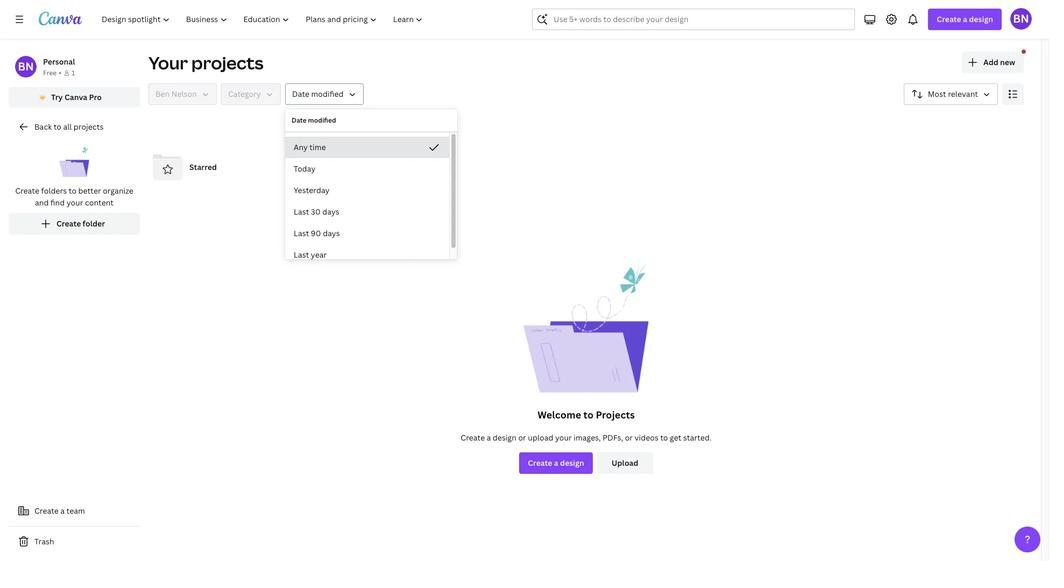 Task type: locate. For each thing, give the bounding box(es) containing it.
date
[[292, 89, 310, 99], [292, 116, 307, 125]]

started.
[[684, 433, 712, 443]]

1 vertical spatial last
[[294, 228, 309, 238]]

or left upload
[[519, 433, 526, 443]]

1
[[72, 68, 75, 78]]

back
[[34, 122, 52, 132]]

a left upload
[[487, 433, 491, 443]]

last for last 30 days
[[294, 207, 309, 217]]

0 vertical spatial date modified
[[292, 89, 344, 99]]

last left 90 in the left top of the page
[[294, 228, 309, 238]]

days right 90 in the left top of the page
[[323, 228, 340, 238]]

0 horizontal spatial create a design
[[528, 458, 584, 468]]

1 horizontal spatial design
[[560, 458, 584, 468]]

back to all projects link
[[9, 116, 140, 138]]

upload button
[[597, 453, 653, 474]]

your right upload
[[555, 433, 572, 443]]

2 horizontal spatial design
[[970, 14, 994, 24]]

modified
[[311, 89, 344, 99], [308, 116, 336, 125]]

0 vertical spatial last
[[294, 207, 309, 217]]

ben nelson image
[[15, 56, 37, 78]]

design inside create a design dropdown button
[[970, 14, 994, 24]]

ben
[[156, 89, 170, 99]]

2 vertical spatial last
[[294, 250, 309, 260]]

2 last from the top
[[294, 228, 309, 238]]

design
[[970, 14, 994, 24], [493, 433, 517, 443], [560, 458, 584, 468]]

design for create a design dropdown button at the right of the page
[[970, 14, 994, 24]]

add new
[[984, 57, 1016, 67]]

create a design for create a design dropdown button at the right of the page
[[937, 14, 994, 24]]

projects
[[192, 51, 264, 74], [74, 122, 104, 132]]

1 vertical spatial modified
[[308, 116, 336, 125]]

1 vertical spatial create a design
[[528, 458, 584, 468]]

to
[[54, 122, 61, 132], [69, 186, 76, 196], [584, 409, 594, 421], [661, 433, 668, 443]]

3 last from the top
[[294, 250, 309, 260]]

add
[[984, 57, 999, 67]]

projects up category
[[192, 51, 264, 74]]

or right pdfs,
[[625, 433, 633, 443]]

create a design up add
[[937, 14, 994, 24]]

to left all
[[54, 122, 61, 132]]

today option
[[285, 158, 449, 180]]

1 horizontal spatial or
[[625, 433, 633, 443]]

upload
[[612, 458, 639, 468]]

last left year
[[294, 250, 309, 260]]

0 vertical spatial your
[[67, 198, 83, 208]]

relevant
[[949, 89, 979, 99]]

to left get
[[661, 433, 668, 443]]

images,
[[574, 433, 601, 443]]

or
[[519, 433, 526, 443], [625, 433, 633, 443]]

0 vertical spatial projects
[[192, 51, 264, 74]]

2 vertical spatial design
[[560, 458, 584, 468]]

any
[[294, 142, 308, 152]]

pdfs,
[[603, 433, 623, 443]]

0 vertical spatial modified
[[311, 89, 344, 99]]

projects
[[596, 409, 635, 421]]

any time button
[[285, 137, 449, 158]]

free •
[[43, 68, 61, 78]]

0 vertical spatial days
[[323, 207, 340, 217]]

create a design inside dropdown button
[[937, 14, 994, 24]]

year
[[311, 250, 327, 260]]

None search field
[[533, 9, 856, 30]]

ben nelson
[[156, 89, 197, 99]]

free
[[43, 68, 57, 78]]

last 30 days option
[[285, 201, 449, 223]]

and
[[35, 198, 49, 208]]

to up images,
[[584, 409, 594, 421]]

2 or from the left
[[625, 433, 633, 443]]

create folder button
[[9, 213, 140, 235]]

days inside last 90 days button
[[323, 228, 340, 238]]

last year
[[294, 250, 327, 260]]

your projects
[[149, 51, 264, 74]]

modified inside date modified button
[[311, 89, 344, 99]]

to left better
[[69, 186, 76, 196]]

create a team
[[34, 506, 85, 516]]

date right category button
[[292, 89, 310, 99]]

days for last 30 days
[[323, 207, 340, 217]]

1 vertical spatial days
[[323, 228, 340, 238]]

Category button
[[221, 83, 281, 105]]

your right "find"
[[67, 198, 83, 208]]

welcome
[[538, 409, 582, 421]]

a
[[964, 14, 968, 24], [487, 433, 491, 443], [554, 458, 559, 468], [60, 506, 65, 516]]

days inside last 30 days button
[[323, 207, 340, 217]]

pro
[[89, 92, 102, 102]]

1 horizontal spatial projects
[[192, 51, 264, 74]]

0 vertical spatial create a design
[[937, 14, 994, 24]]

0 vertical spatial design
[[970, 14, 994, 24]]

ben nelson image
[[1011, 8, 1032, 30], [1011, 8, 1032, 30]]

folder
[[83, 219, 105, 229]]

1 vertical spatial design
[[493, 433, 517, 443]]

create a design inside button
[[528, 458, 584, 468]]

1 or from the left
[[519, 433, 526, 443]]

to inside create folders to better organize and find your content
[[69, 186, 76, 196]]

a up add new 'dropdown button'
[[964, 14, 968, 24]]

projects right all
[[74, 122, 104, 132]]

0 horizontal spatial design
[[493, 433, 517, 443]]

time
[[310, 142, 326, 152]]

design down create a design or upload your images, pdfs, or videos to get started.
[[560, 458, 584, 468]]

last 90 days
[[294, 228, 340, 238]]

create a design or upload your images, pdfs, or videos to get started.
[[461, 433, 712, 443]]

1 last from the top
[[294, 207, 309, 217]]

last left 30
[[294, 207, 309, 217]]

design left upload
[[493, 433, 517, 443]]

days right 30
[[323, 207, 340, 217]]

your
[[149, 51, 188, 74]]

create inside create folders to better organize and find your content
[[15, 186, 39, 196]]

create a team button
[[9, 501, 140, 522]]

design left bn popup button
[[970, 14, 994, 24]]

0 horizontal spatial your
[[67, 198, 83, 208]]

a inside dropdown button
[[964, 14, 968, 24]]

create a design down upload
[[528, 458, 584, 468]]

1 vertical spatial projects
[[74, 122, 104, 132]]

yesterday button
[[285, 180, 449, 201]]

try
[[51, 92, 63, 102]]

last
[[294, 207, 309, 217], [294, 228, 309, 238], [294, 250, 309, 260]]

canva
[[65, 92, 87, 102]]

design inside create a design button
[[560, 458, 584, 468]]

1 vertical spatial your
[[555, 433, 572, 443]]

create
[[937, 14, 962, 24], [15, 186, 39, 196], [56, 219, 81, 229], [461, 433, 485, 443], [528, 458, 553, 468], [34, 506, 59, 516]]

date modified
[[292, 89, 344, 99], [292, 116, 336, 125]]

date up any
[[292, 116, 307, 125]]

list box
[[285, 137, 449, 266]]

1 horizontal spatial your
[[555, 433, 572, 443]]

most relevant
[[928, 89, 979, 99]]

days
[[323, 207, 340, 217], [323, 228, 340, 238]]

your
[[67, 198, 83, 208], [555, 433, 572, 443]]

1 horizontal spatial create a design
[[937, 14, 994, 24]]

date inside button
[[292, 89, 310, 99]]

0 horizontal spatial or
[[519, 433, 526, 443]]

last inside option
[[294, 250, 309, 260]]

ben nelson element
[[15, 56, 37, 78]]

30
[[311, 207, 321, 217]]

0 vertical spatial date
[[292, 89, 310, 99]]

create a design
[[937, 14, 994, 24], [528, 458, 584, 468]]



Task type: describe. For each thing, give the bounding box(es) containing it.
starred
[[189, 162, 217, 172]]

90
[[311, 228, 321, 238]]

better
[[78, 186, 101, 196]]

content
[[85, 198, 114, 208]]

create a design button
[[520, 453, 593, 474]]

all
[[63, 122, 72, 132]]

trash link
[[9, 531, 140, 553]]

uploads link
[[296, 148, 435, 187]]

last 90 days option
[[285, 223, 449, 244]]

0 horizontal spatial projects
[[74, 122, 104, 132]]

yesterday
[[294, 185, 330, 195]]

list box containing any time
[[285, 137, 449, 266]]

1 vertical spatial date modified
[[292, 116, 336, 125]]

create folders to better organize and find your content
[[15, 186, 133, 208]]

•
[[59, 68, 61, 78]]

upload
[[528, 433, 554, 443]]

a left the team
[[60, 506, 65, 516]]

Date modified button
[[285, 83, 364, 105]]

bn button
[[1011, 8, 1032, 30]]

create a design for create a design button
[[528, 458, 584, 468]]

uploads
[[337, 162, 367, 172]]

last for last year
[[294, 250, 309, 260]]

back to all projects
[[34, 122, 104, 132]]

create folder
[[56, 219, 105, 229]]

videos
[[635, 433, 659, 443]]

most
[[928, 89, 947, 99]]

add new button
[[962, 52, 1024, 73]]

design for create a design button
[[560, 458, 584, 468]]

create inside dropdown button
[[937, 14, 962, 24]]

yesterday option
[[285, 180, 449, 201]]

today button
[[285, 158, 449, 180]]

Sort by button
[[904, 83, 999, 105]]

create a design button
[[929, 9, 1002, 30]]

category
[[228, 89, 261, 99]]

new
[[1001, 57, 1016, 67]]

nelson
[[172, 89, 197, 99]]

days for last 90 days
[[323, 228, 340, 238]]

team
[[66, 506, 85, 516]]

date modified inside button
[[292, 89, 344, 99]]

today
[[294, 164, 316, 174]]

last 90 days button
[[285, 223, 449, 244]]

last 30 days
[[294, 207, 340, 217]]

any time option
[[285, 137, 449, 158]]

Owner button
[[149, 83, 217, 105]]

last 30 days button
[[285, 201, 449, 223]]

welcome to projects
[[538, 409, 635, 421]]

find
[[50, 198, 65, 208]]

organize
[[103, 186, 133, 196]]

last year option
[[285, 244, 449, 266]]

starred link
[[149, 148, 287, 187]]

trash
[[34, 537, 54, 547]]

last for last 90 days
[[294, 228, 309, 238]]

1 vertical spatial date
[[292, 116, 307, 125]]

try canva pro button
[[9, 87, 140, 108]]

Search search field
[[554, 9, 834, 30]]

try canva pro
[[51, 92, 102, 102]]

top level navigation element
[[95, 9, 432, 30]]

your inside create folders to better organize and find your content
[[67, 198, 83, 208]]

any time
[[294, 142, 326, 152]]

a down create a design or upload your images, pdfs, or videos to get started.
[[554, 458, 559, 468]]

last year button
[[285, 244, 449, 266]]

get
[[670, 433, 682, 443]]

personal
[[43, 57, 75, 67]]

folders
[[41, 186, 67, 196]]



Task type: vqa. For each thing, say whether or not it's contained in the screenshot.
Sports
no



